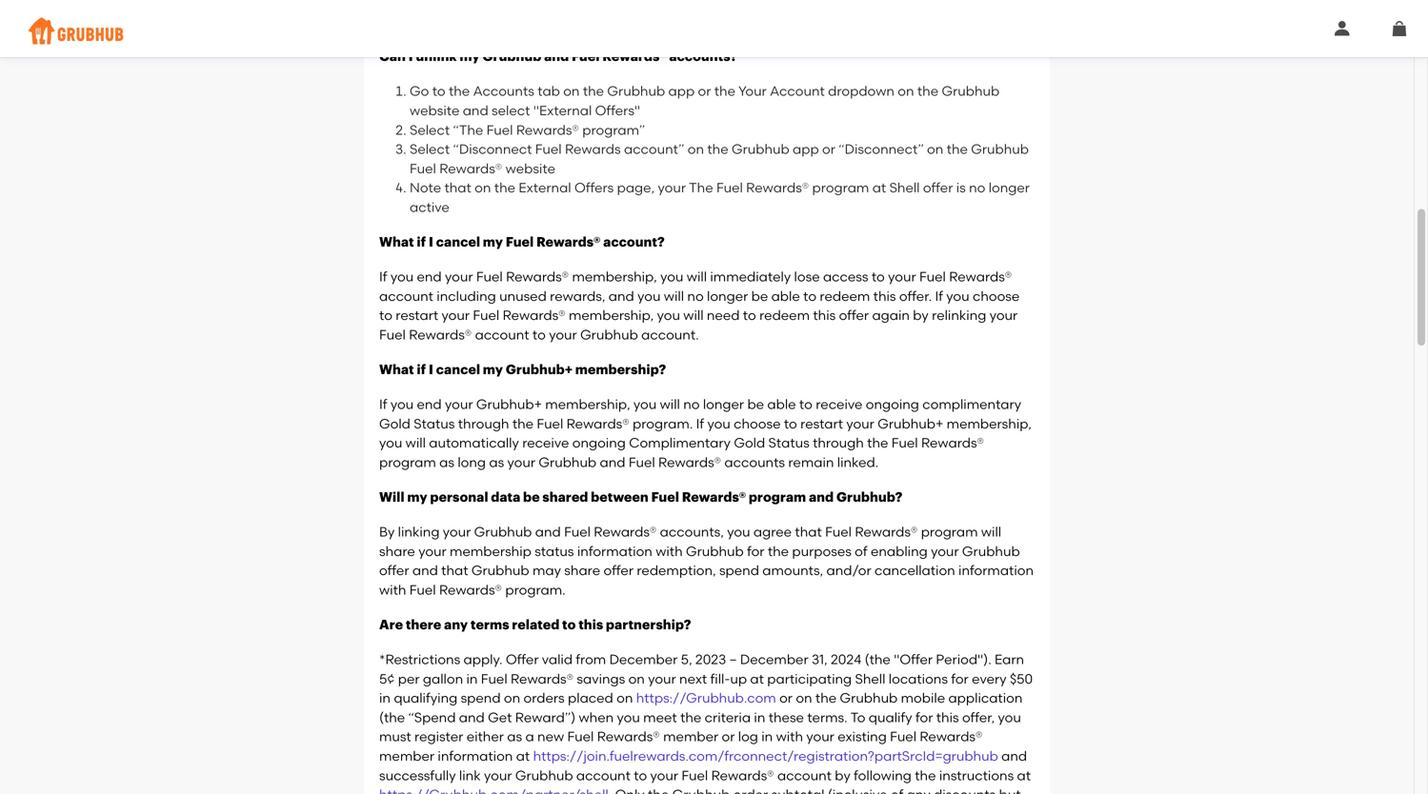 Task type: locate. For each thing, give the bounding box(es) containing it.
for inside or on the grubhub mobile application (the "spend and get reward") when you meet the criteria in these terms. to qualify for this offer, you must  register either as a new fuel rewards® member or log in with your existing fuel rewards® member information at
[[916, 710, 933, 726]]

and up 'tab'
[[544, 50, 569, 63]]

that up purposes at bottom
[[795, 524, 822, 540]]

1 vertical spatial status
[[768, 435, 810, 451]]

0 horizontal spatial status
[[414, 416, 455, 432]]

1 vertical spatial be
[[747, 396, 764, 413]]

this up again
[[873, 288, 896, 304]]

choose inside if you end your grubhub+ membership, you will no longer be able to receive ongoing complimentary gold status through the fuel rewards® program. if you choose to restart your grubhub+ membership, you will automatically receive ongoing complimentary gold status through the fuel rewards® program as long as your grubhub and fuel rewards® accounts remain linked.
[[734, 416, 781, 432]]

gold
[[379, 416, 411, 432], [734, 435, 765, 451]]

personal
[[430, 491, 488, 504]]

longer inside go to the accounts tab on the grubhub app or the your account dropdown on the grubhub website and select "external offers" select "the fuel rewards® program" select "disconnect fuel rewards account" on the grubhub app or "disconnect" on the grubhub fuel rewards® website note that on the external offers page, your the fuel rewards® program at shell offer is no longer active
[[989, 180, 1030, 196]]

0 horizontal spatial shell
[[855, 671, 886, 687]]

cancel for fuel
[[436, 236, 480, 249]]

0 vertical spatial gold
[[379, 416, 411, 432]]

register
[[415, 729, 463, 745]]

(the
[[865, 652, 891, 668], [379, 710, 405, 726]]

1 vertical spatial information
[[959, 563, 1034, 579]]

membership, down complimentary
[[947, 416, 1032, 432]]

website down "go"
[[410, 102, 460, 119]]

status up automatically on the left of the page
[[414, 416, 455, 432]]

2 end from the top
[[417, 396, 442, 413]]

spend up get
[[461, 690, 501, 707]]

offer,
[[962, 710, 995, 726]]

your down the linking
[[418, 543, 447, 560]]

with up 'redemption,'
[[656, 543, 683, 560]]

and right rewards,
[[609, 288, 634, 304]]

end up automatically on the left of the page
[[417, 396, 442, 413]]

period").
[[936, 652, 992, 668]]

rewards® down between
[[594, 524, 657, 540]]

that inside go to the accounts tab on the grubhub app or the your account dropdown on the grubhub website and select "external offers" select "the fuel rewards® program" select "disconnect fuel rewards account" on the grubhub app or "disconnect" on the grubhub fuel rewards® website note that on the external offers page, your the fuel rewards® program at shell offer is no longer active
[[444, 180, 471, 196]]

what for what if i cancel my fuel rewards® account?
[[379, 236, 414, 249]]

2 what from the top
[[379, 363, 414, 377]]

rewards,
[[550, 288, 605, 304]]

redeem
[[820, 288, 870, 304], [759, 307, 810, 324]]

member
[[663, 729, 719, 745], [379, 748, 435, 765]]

rewards® up unused
[[506, 269, 569, 285]]

0 vertical spatial spend
[[719, 563, 759, 579]]

1 horizontal spatial through
[[813, 435, 864, 451]]

1 vertical spatial program.
[[505, 582, 566, 598]]

rewards® up 'any'
[[439, 582, 502, 598]]

this inside or on the grubhub mobile application (the "spend and get reward") when you meet the criteria in these terms. to qualify for this offer, you must  register either as a new fuel rewards® member or log in with your existing fuel rewards® member information at
[[936, 710, 959, 726]]

1 vertical spatial choose
[[734, 416, 781, 432]]

related
[[512, 619, 560, 632]]

"disconnect
[[453, 141, 532, 157]]

to inside go to the accounts tab on the grubhub app or the your account dropdown on the grubhub website and select "external offers" select "the fuel rewards® program" select "disconnect fuel rewards account" on the grubhub app or "disconnect" on the grubhub fuel rewards® website note that on the external offers page, your the fuel rewards® program at shell offer is no longer active
[[432, 83, 446, 99]]

program. down may
[[505, 582, 566, 598]]

information
[[577, 543, 652, 560], [959, 563, 1034, 579], [438, 748, 513, 765]]

restart
[[396, 307, 438, 324], [800, 416, 843, 432]]

this up from
[[579, 619, 603, 632]]

or
[[698, 83, 711, 99], [822, 141, 836, 157], [779, 690, 793, 707], [722, 729, 735, 745]]

no inside if you end your grubhub+ membership, you will no longer be able to receive ongoing complimentary gold status through the fuel rewards® program. if you choose to restart your grubhub+ membership, you will automatically receive ongoing complimentary gold status through the fuel rewards® program as long as your grubhub and fuel rewards® accounts remain linked.
[[683, 396, 700, 413]]

your inside *restrictions apply. offer valid from december 5, 2023 – december 31, 2024 (the "offer period"). earn 5¢ per gallon in fuel rewards® savings on your next fill-up at participating shell locations for every $50 in qualifying spend on orders placed on
[[648, 671, 676, 687]]

1 vertical spatial no
[[687, 288, 704, 304]]

and
[[544, 50, 569, 63], [463, 102, 488, 119], [609, 288, 634, 304], [600, 454, 625, 471], [809, 491, 834, 504], [535, 524, 561, 540], [412, 563, 438, 579], [459, 710, 485, 726], [1002, 748, 1027, 765]]

1 horizontal spatial share
[[564, 563, 600, 579]]

0 vertical spatial app
[[668, 83, 695, 99]]

0 horizontal spatial member
[[379, 748, 435, 765]]

and inside or on the grubhub mobile application (the "spend and get reward") when you meet the criteria in these terms. to qualify for this offer, you must  register either as a new fuel rewards® member or log in with your existing fuel rewards® member information at
[[459, 710, 485, 726]]

end for status
[[417, 396, 442, 413]]

0 horizontal spatial for
[[747, 543, 765, 560]]

1 vertical spatial ongoing
[[572, 435, 626, 451]]

that
[[444, 180, 471, 196], [795, 524, 822, 540], [441, 563, 468, 579]]

program.
[[633, 416, 693, 432], [505, 582, 566, 598]]

1 december from the left
[[609, 652, 678, 668]]

fill-
[[710, 671, 730, 687]]

for inside the by linking your grubhub and fuel rewards® accounts, you agree that fuel rewards® program will share your membership status information with grubhub for the purposes of enabling your grubhub offer and that grubhub may share offer redemption, spend amounts, and/or cancellation information with fuel rewards® program.
[[747, 543, 765, 560]]

1 horizontal spatial information
[[577, 543, 652, 560]]

again
[[872, 307, 910, 324]]

choose up accounts
[[734, 416, 781, 432]]

2 vertical spatial grubhub+
[[878, 416, 944, 432]]

1 vertical spatial share
[[564, 563, 600, 579]]

1 horizontal spatial by
[[913, 307, 929, 324]]

existing
[[838, 729, 887, 745]]

2 horizontal spatial for
[[951, 671, 969, 687]]

0 horizontal spatial information
[[438, 748, 513, 765]]

rewards® inside and successfully link your grubhub account to your fuel rewards® account by following the instructions at
[[711, 768, 774, 784]]

2 vertical spatial no
[[683, 396, 700, 413]]

for down mobile
[[916, 710, 933, 726]]

by
[[913, 307, 929, 324], [835, 768, 851, 784]]

instructions
[[939, 768, 1014, 784]]

when
[[579, 710, 614, 726]]

0 horizontal spatial website
[[410, 102, 460, 119]]

grubhub logo image
[[29, 12, 124, 50]]

purposes
[[792, 543, 852, 560]]

i
[[408, 50, 413, 63], [429, 236, 433, 249], [429, 363, 433, 377]]

end inside if you end your grubhub+ membership, you will no longer be able to receive ongoing complimentary gold status through the fuel rewards® program. if you choose to restart your grubhub+ membership, you will automatically receive ongoing complimentary gold status through the fuel rewards® program as long as your grubhub and fuel rewards® accounts remain linked.
[[417, 396, 442, 413]]

in
[[466, 671, 478, 687], [379, 690, 391, 707], [754, 710, 765, 726], [762, 729, 773, 745]]

at
[[872, 180, 886, 196], [750, 671, 764, 687], [516, 748, 530, 765], [1017, 768, 1031, 784]]

reward")
[[515, 710, 576, 726]]

program up agree
[[749, 491, 806, 504]]

2 vertical spatial information
[[438, 748, 513, 765]]

program inside the by linking your grubhub and fuel rewards® accounts, you agree that fuel rewards® program will share your membership status information with grubhub for the purposes of enabling your grubhub offer and that grubhub may share offer redemption, spend amounts, and/or cancellation information with fuel rewards® program.
[[921, 524, 978, 540]]

2 horizontal spatial with
[[776, 729, 803, 745]]

membership,
[[572, 269, 657, 285], [569, 307, 654, 324], [545, 396, 630, 413], [947, 416, 1032, 432]]

will
[[687, 269, 707, 285], [664, 288, 684, 304], [683, 307, 704, 324], [660, 396, 680, 413], [406, 435, 426, 451], [981, 524, 1001, 540]]

2024
[[831, 652, 862, 668]]

1 horizontal spatial ongoing
[[866, 396, 919, 413]]

my right 'unlink'
[[460, 50, 480, 63]]

0 horizontal spatial app
[[668, 83, 695, 99]]

0 horizontal spatial redeem
[[759, 307, 810, 324]]

the
[[449, 83, 470, 99], [583, 83, 604, 99], [714, 83, 736, 99], [917, 83, 939, 99], [707, 141, 728, 157], [947, 141, 968, 157], [494, 180, 515, 196], [512, 416, 534, 432], [867, 435, 888, 451], [768, 543, 789, 560], [816, 690, 837, 707], [680, 710, 702, 726], [915, 768, 936, 784]]

your up automatically on the left of the page
[[445, 396, 473, 413]]

longer up need
[[707, 288, 748, 304]]

spend
[[719, 563, 759, 579], [461, 690, 501, 707]]

0 vertical spatial that
[[444, 180, 471, 196]]

my up automatically on the left of the page
[[483, 363, 503, 377]]

1 vertical spatial restart
[[800, 416, 843, 432]]

and inside if you end your grubhub+ membership, you will no longer be able to receive ongoing complimentary gold status through the fuel rewards® program. if you choose to restart your grubhub+ membership, you will automatically receive ongoing complimentary gold status through the fuel rewards® program as long as your grubhub and fuel rewards® accounts remain linked.
[[600, 454, 625, 471]]

2 small image from the left
[[1392, 21, 1407, 36]]

1 horizontal spatial program.
[[633, 416, 693, 432]]

small image
[[1335, 21, 1350, 36], [1392, 21, 1407, 36]]

1 select from the top
[[410, 122, 450, 138]]

offer left again
[[839, 307, 869, 324]]

account left including
[[379, 288, 433, 304]]

this left offer,
[[936, 710, 959, 726]]

0 horizontal spatial restart
[[396, 307, 438, 324]]

0 vertical spatial select
[[410, 122, 450, 138]]

1 vertical spatial able
[[767, 396, 796, 413]]

and down the linking
[[412, 563, 438, 579]]

shared
[[543, 491, 588, 504]]

qualifying
[[394, 690, 458, 707]]

status
[[414, 416, 455, 432], [768, 435, 810, 451]]

i down the active
[[429, 236, 433, 249]]

(the right 2024
[[865, 652, 891, 668]]

2 vertical spatial with
[[776, 729, 803, 745]]

on right dropdown
[[898, 83, 914, 99]]

grubhub?
[[836, 491, 903, 504]]

program inside if you end your grubhub+ membership, you will no longer be able to receive ongoing complimentary gold status through the fuel rewards® program. if you choose to restart your grubhub+ membership, you will automatically receive ongoing complimentary gold status through the fuel rewards® program as long as your grubhub and fuel rewards® accounts remain linked.
[[379, 454, 436, 471]]

0 vertical spatial program.
[[633, 416, 693, 432]]

spend inside *restrictions apply. offer valid from december 5, 2023 – december 31, 2024 (the "offer period"). earn 5¢ per gallon in fuel rewards® savings on your next fill-up at participating shell locations for every $50 in qualifying spend on orders placed on
[[461, 690, 501, 707]]

1 horizontal spatial choose
[[973, 288, 1020, 304]]

1 vertical spatial that
[[795, 524, 822, 540]]

0 horizontal spatial share
[[379, 543, 415, 560]]

no up account.
[[687, 288, 704, 304]]

0 vertical spatial if
[[417, 236, 426, 249]]

choose
[[973, 288, 1020, 304], [734, 416, 781, 432]]

your right relinking
[[990, 307, 1018, 324]]

offer
[[506, 652, 539, 668]]

1 horizontal spatial shell
[[889, 180, 920, 196]]

0 horizontal spatial gold
[[379, 416, 411, 432]]

1 horizontal spatial december
[[740, 652, 809, 668]]

receive up shared
[[522, 435, 569, 451]]

able inside if you end your grubhub+ membership, you will no longer be able to receive ongoing complimentary gold status through the fuel rewards® program. if you choose to restart your grubhub+ membership, you will automatically receive ongoing complimentary gold status through the fuel rewards® program as long as your grubhub and fuel rewards® accounts remain linked.
[[767, 396, 796, 413]]

no right is
[[969, 180, 986, 196]]

your up data
[[507, 454, 536, 471]]

gold up will
[[379, 416, 411, 432]]

cancel for grubhub+
[[436, 363, 480, 377]]

with inside or on the grubhub mobile application (the "spend and get reward") when you meet the criteria in these terms. to qualify for this offer, you must  register either as a new fuel rewards® member or log in with your existing fuel rewards® member information at
[[776, 729, 803, 745]]

1 vertical spatial through
[[813, 435, 864, 451]]

from
[[576, 652, 606, 668]]

what if i cancel my fuel rewards® account?
[[379, 236, 665, 249]]

0 horizontal spatial ongoing
[[572, 435, 626, 451]]

or down the accounts?
[[698, 83, 711, 99]]

membership?
[[575, 363, 666, 377]]

grubhub+ down unused
[[506, 363, 573, 377]]

december up participating on the bottom
[[740, 652, 809, 668]]

program inside go to the accounts tab on the grubhub app or the your account dropdown on the grubhub website and select "external offers" select "the fuel rewards® program" select "disconnect fuel rewards account" on the grubhub app or "disconnect" on the grubhub fuel rewards® website note that on the external offers page, your the fuel rewards® program at shell offer is no longer active
[[812, 180, 869, 196]]

1 vertical spatial with
[[379, 582, 406, 598]]

can i unlink my grubhub and fuel rewards® accounts?
[[379, 50, 738, 63]]

and up between
[[600, 454, 625, 471]]

0 vertical spatial redeem
[[820, 288, 870, 304]]

rewards® up relinking
[[949, 269, 1012, 285]]

linked.
[[837, 454, 879, 471]]

select up "note"
[[410, 141, 450, 157]]

able down lose
[[771, 288, 800, 304]]

0 horizontal spatial by
[[835, 768, 851, 784]]

0 vertical spatial choose
[[973, 288, 1020, 304]]

and inside and successfully link your grubhub account to your fuel rewards® account by following the instructions at
[[1002, 748, 1027, 765]]

1 horizontal spatial small image
[[1392, 21, 1407, 36]]

0 vertical spatial with
[[656, 543, 683, 560]]

be down immediately in the top of the page
[[751, 288, 768, 304]]

app
[[668, 83, 695, 99], [793, 141, 819, 157]]

https://join.fuelrewards.com/frconnect/registration?partsrcid=grubhub link
[[533, 748, 998, 765]]

no inside go to the accounts tab on the grubhub app or the your account dropdown on the grubhub website and select "external offers" select "the fuel rewards® program" select "disconnect fuel rewards account" on the grubhub app or "disconnect" on the grubhub fuel rewards® website note that on the external offers page, your the fuel rewards® program at shell offer is no longer active
[[969, 180, 986, 196]]

account
[[770, 83, 825, 99]]

account"
[[624, 141, 684, 157]]

*restrictions
[[379, 652, 460, 668]]

tab
[[538, 83, 560, 99]]

through up automatically on the left of the page
[[458, 416, 509, 432]]

your left next
[[648, 671, 676, 687]]

as left a
[[507, 729, 522, 745]]

spend inside the by linking your grubhub and fuel rewards® accounts, you agree that fuel rewards® program will share your membership status information with grubhub for the purposes of enabling your grubhub offer and that grubhub may share offer redemption, spend amounts, and/or cancellation information with fuel rewards® program.
[[719, 563, 759, 579]]

share
[[379, 543, 415, 560], [564, 563, 600, 579]]

2 cancel from the top
[[436, 363, 480, 377]]

1 vertical spatial what
[[379, 363, 414, 377]]

end inside if you end your fuel rewards® membership, you will immediately lose access to your fuel rewards® account including unused rewards, and you will no longer be able to redeem this offer. if you choose to restart your fuel rewards® membership, you will need to redeem this offer again by relinking your fuel rewards® account to your grubhub account.
[[417, 269, 442, 285]]

31,
[[812, 652, 828, 668]]

of
[[855, 543, 868, 560]]

app down the accounts?
[[668, 83, 695, 99]]

1 vertical spatial shell
[[855, 671, 886, 687]]

for down period").
[[951, 671, 969, 687]]

to
[[851, 710, 866, 726]]

able
[[771, 288, 800, 304], [767, 396, 796, 413]]

with up the are
[[379, 582, 406, 598]]

website
[[410, 102, 460, 119], [506, 160, 555, 177]]

1 what from the top
[[379, 236, 414, 249]]

0 vertical spatial for
[[747, 543, 765, 560]]

offers"
[[595, 102, 640, 119]]

0 vertical spatial member
[[663, 729, 719, 745]]

at down a
[[516, 748, 530, 765]]

0 horizontal spatial (the
[[379, 710, 405, 726]]

offer left 'redemption,'
[[604, 563, 634, 579]]

as left long at left
[[439, 454, 454, 471]]

grubhub+ down complimentary
[[878, 416, 944, 432]]

ongoing up between
[[572, 435, 626, 451]]

1 vertical spatial member
[[379, 748, 435, 765]]

0 horizontal spatial with
[[379, 582, 406, 598]]

2 horizontal spatial as
[[507, 729, 522, 745]]

no inside if you end your fuel rewards® membership, you will immediately lose access to your fuel rewards® account including unused rewards, and you will no longer be able to redeem this offer. if you choose to restart your fuel rewards® membership, you will need to redeem this offer again by relinking your fuel rewards® account to your grubhub account.
[[687, 288, 704, 304]]

1 vertical spatial end
[[417, 396, 442, 413]]

0 horizontal spatial december
[[609, 652, 678, 668]]

this
[[873, 288, 896, 304], [813, 307, 836, 324], [579, 619, 603, 632], [936, 710, 959, 726]]

unlink
[[416, 50, 457, 63]]

rewards® down offer,
[[920, 729, 983, 745]]

the right following
[[915, 768, 936, 784]]

with
[[656, 543, 683, 560], [379, 582, 406, 598], [776, 729, 803, 745]]

will inside the by linking your grubhub and fuel rewards® accounts, you agree that fuel rewards® program will share your membership status information with grubhub for the purposes of enabling your grubhub offer and that grubhub may share offer redemption, spend amounts, and/or cancellation information with fuel rewards® program.
[[981, 524, 1001, 540]]

1 end from the top
[[417, 269, 442, 285]]

program. up the complimentary on the bottom of the page
[[633, 416, 693, 432]]

you
[[390, 269, 414, 285], [660, 269, 684, 285], [638, 288, 661, 304], [946, 288, 970, 304], [657, 307, 680, 324], [390, 396, 414, 413], [634, 396, 657, 413], [707, 416, 731, 432], [379, 435, 402, 451], [727, 524, 750, 540], [617, 710, 640, 726], [998, 710, 1021, 726]]

redeem down lose
[[759, 307, 810, 324]]

1 vertical spatial spend
[[461, 690, 501, 707]]

0 vertical spatial cancel
[[436, 236, 480, 249]]

on
[[563, 83, 580, 99], [898, 83, 914, 99], [688, 141, 704, 157], [927, 141, 944, 157], [475, 180, 491, 196], [628, 671, 645, 687], [504, 690, 520, 707], [617, 690, 633, 707], [796, 690, 812, 707]]

1 if from the top
[[417, 236, 426, 249]]

0 vertical spatial by
[[913, 307, 929, 324]]

the inside the by linking your grubhub and fuel rewards® accounts, you agree that fuel rewards® program will share your membership status information with grubhub for the purposes of enabling your grubhub offer and that grubhub may share offer redemption, spend amounts, and/or cancellation information with fuel rewards® program.
[[768, 543, 789, 560]]

your inside or on the grubhub mobile application (the "spend and get reward") when you meet the criteria in these terms. to qualify for this offer, you must  register either as a new fuel rewards® member or log in with your existing fuel rewards® member information at
[[806, 729, 835, 745]]

what for what if i cancel my grubhub+ membership?
[[379, 363, 414, 377]]

at down "disconnect"
[[872, 180, 886, 196]]

0 vertical spatial able
[[771, 288, 800, 304]]

website up external
[[506, 160, 555, 177]]

new
[[537, 729, 564, 745]]

0 vertical spatial no
[[969, 180, 986, 196]]

1 vertical spatial select
[[410, 141, 450, 157]]

program up will
[[379, 454, 436, 471]]

0 vertical spatial end
[[417, 269, 442, 285]]

1 vertical spatial i
[[429, 236, 433, 249]]

through
[[458, 416, 509, 432], [813, 435, 864, 451]]

0 horizontal spatial program.
[[505, 582, 566, 598]]

rewards® up orders on the bottom of page
[[511, 671, 574, 687]]

0 horizontal spatial small image
[[1335, 21, 1350, 36]]

information inside or on the grubhub mobile application (the "spend and get reward") when you meet the criteria in these terms. to qualify for this offer, you must  register either as a new fuel rewards® member or log in with your existing fuel rewards® member information at
[[438, 748, 513, 765]]

on down participating on the bottom
[[796, 690, 812, 707]]

1 vertical spatial for
[[951, 671, 969, 687]]

1 horizontal spatial with
[[656, 543, 683, 560]]

1 horizontal spatial website
[[506, 160, 555, 177]]

if
[[379, 269, 387, 285], [935, 288, 943, 304], [379, 396, 387, 413], [696, 416, 704, 432]]

per
[[398, 671, 420, 687]]

restart inside if you end your grubhub+ membership, you will no longer be able to receive ongoing complimentary gold status through the fuel rewards® program. if you choose to restart your grubhub+ membership, you will automatically receive ongoing complimentary gold status through the fuel rewards® program as long as your grubhub and fuel rewards® accounts remain linked.
[[800, 416, 843, 432]]

with down these
[[776, 729, 803, 745]]

share down status
[[564, 563, 600, 579]]

program up cancellation
[[921, 524, 978, 540]]

including
[[437, 288, 496, 304]]

1 vertical spatial longer
[[707, 288, 748, 304]]

amounts,
[[762, 563, 823, 579]]

that right "note"
[[444, 180, 471, 196]]

linking
[[398, 524, 440, 540]]

shell down 2024
[[855, 671, 886, 687]]

your left the
[[658, 180, 686, 196]]

1 vertical spatial cancel
[[436, 363, 480, 377]]

link
[[459, 768, 481, 784]]

longer up the complimentary on the bottom of the page
[[703, 396, 744, 413]]

as
[[439, 454, 454, 471], [489, 454, 504, 471], [507, 729, 522, 745]]

0 horizontal spatial choose
[[734, 416, 781, 432]]

0 vertical spatial what
[[379, 236, 414, 249]]

0 vertical spatial restart
[[396, 307, 438, 324]]

to
[[432, 83, 446, 99], [872, 269, 885, 285], [803, 288, 817, 304], [379, 307, 392, 324], [743, 307, 756, 324], [533, 327, 546, 343], [799, 396, 813, 413], [784, 416, 797, 432], [562, 619, 576, 632], [634, 768, 647, 784]]

information up link
[[438, 748, 513, 765]]

end up including
[[417, 269, 442, 285]]

no up the complimentary on the bottom of the page
[[683, 396, 700, 413]]

1 vertical spatial if
[[417, 363, 426, 377]]

member up and successfully link your grubhub account to your fuel rewards® account by following the instructions at
[[663, 729, 719, 745]]

select
[[492, 102, 530, 119]]

share down by
[[379, 543, 415, 560]]

1 cancel from the top
[[436, 236, 480, 249]]

i up automatically on the left of the page
[[429, 363, 433, 377]]

2 if from the top
[[417, 363, 426, 377]]

if for what if i cancel my fuel rewards® account?
[[417, 236, 426, 249]]

this down lose
[[813, 307, 836, 324]]

if for what if i cancel my grubhub+ membership?
[[417, 363, 426, 377]]

grubhub+
[[506, 363, 573, 377], [476, 396, 542, 413], [878, 416, 944, 432]]

account down when
[[576, 768, 631, 784]]

grubhub inside if you end your grubhub+ membership, you will no longer be able to receive ongoing complimentary gold status through the fuel rewards® program. if you choose to restart your grubhub+ membership, you will automatically receive ongoing complimentary gold status through the fuel rewards® program as long as your grubhub and fuel rewards® accounts remain linked.
[[539, 454, 597, 471]]

1 vertical spatial (the
[[379, 710, 405, 726]]

1 horizontal spatial for
[[916, 710, 933, 726]]

2 vertical spatial for
[[916, 710, 933, 726]]

need
[[707, 307, 740, 324]]



Task type: vqa. For each thing, say whether or not it's contained in the screenshot.
For
yes



Task type: describe. For each thing, give the bounding box(es) containing it.
offer.
[[899, 288, 932, 304]]

enabling
[[871, 543, 928, 560]]

dropdown
[[828, 83, 895, 99]]

to inside and successfully link your grubhub account to your fuel rewards® account by following the instructions at
[[634, 768, 647, 784]]

go to the accounts tab on the grubhub app or the your account dropdown on the grubhub website and select "external offers" select "the fuel rewards® program" select "disconnect fuel rewards account" on the grubhub app or "disconnect" on the grubhub fuel rewards® website note that on the external offers page, your the fuel rewards® program at shell offer is no longer active
[[410, 83, 1030, 215]]

accounts
[[473, 83, 534, 99]]

offer inside go to the accounts tab on the grubhub app or the your account dropdown on the grubhub website and select "external offers" select "the fuel rewards® program" select "disconnect fuel rewards account" on the grubhub app or "disconnect" on the grubhub fuel rewards® website note that on the external offers page, your the fuel rewards® program at shell offer is no longer active
[[923, 180, 953, 196]]

the up automatically on the left of the page
[[512, 416, 534, 432]]

criteria
[[705, 710, 751, 726]]

rewards® down including
[[409, 327, 472, 343]]

will
[[379, 491, 405, 504]]

get
[[488, 710, 512, 726]]

are there any terms related to this partnership?
[[379, 619, 691, 632]]

your right link
[[484, 768, 512, 784]]

shell inside go to the accounts tab on the grubhub app or the your account dropdown on the grubhub website and select "external offers" select "the fuel rewards® program" select "disconnect fuel rewards account" on the grubhub app or "disconnect" on the grubhub fuel rewards® website note that on the external offers page, your the fuel rewards® program at shell offer is no longer active
[[889, 180, 920, 196]]

rewards® down the "external
[[516, 122, 579, 138]]

account?
[[603, 236, 665, 249]]

0 horizontal spatial receive
[[522, 435, 569, 451]]

or left "disconnect"
[[822, 141, 836, 157]]

your
[[738, 83, 767, 99]]

rewards® down membership?
[[567, 416, 629, 432]]

the up "the
[[449, 83, 470, 99]]

either
[[467, 729, 504, 745]]

the up the
[[707, 141, 728, 157]]

rewards® right the
[[746, 180, 809, 196]]

1 small image from the left
[[1335, 21, 1350, 36]]

accounts,
[[660, 524, 724, 540]]

at inside *restrictions apply. offer valid from december 5, 2023 – december 31, 2024 (the "offer period"). earn 5¢ per gallon in fuel rewards® savings on your next fill-up at participating shell locations for every $50 in qualifying spend on orders placed on
[[750, 671, 764, 687]]

0 vertical spatial grubhub+
[[506, 363, 573, 377]]

rewards® down complimentary
[[921, 435, 984, 451]]

0 vertical spatial i
[[408, 50, 413, 63]]

"disconnect"
[[839, 141, 924, 157]]

the up is
[[947, 141, 968, 157]]

1 horizontal spatial as
[[489, 454, 504, 471]]

active
[[410, 199, 450, 215]]

grubhub inside or on the grubhub mobile application (the "spend and get reward") when you meet the criteria in these terms. to qualify for this offer, you must  register either as a new fuel rewards® member or log in with your existing fuel rewards® member information at
[[840, 690, 898, 707]]

at inside go to the accounts tab on the grubhub app or the your account dropdown on the grubhub website and select "external offers" select "the fuel rewards® program" select "disconnect fuel rewards account" on the grubhub app or "disconnect" on the grubhub fuel rewards® website note that on the external offers page, your the fuel rewards® program at shell offer is no longer active
[[872, 180, 886, 196]]

your down personal
[[443, 524, 471, 540]]

by inside if you end your fuel rewards® membership, you will immediately lose access to your fuel rewards® account including unused rewards, and you will no longer be able to redeem this offer. if you choose to restart your fuel rewards® membership, you will need to redeem this offer again by relinking your fuel rewards® account to your grubhub account.
[[913, 307, 929, 324]]

log
[[738, 729, 758, 745]]

your down including
[[442, 307, 470, 324]]

i for what if i cancel my grubhub+ membership?
[[429, 363, 433, 377]]

end for including
[[417, 269, 442, 285]]

https://join.fuelrewards.com/frconnect/registration?partsrcid=grubhub
[[533, 748, 998, 765]]

"external
[[533, 102, 592, 119]]

the up terms. at the right bottom of page
[[816, 690, 837, 707]]

1 vertical spatial redeem
[[759, 307, 810, 324]]

offers
[[575, 180, 614, 196]]

data
[[491, 491, 521, 504]]

if you end your fuel rewards® membership, you will immediately lose access to your fuel rewards® account including unused rewards, and you will no longer be able to redeem this offer. if you choose to restart your fuel rewards® membership, you will need to redeem this offer again by relinking your fuel rewards® account to your grubhub account.
[[379, 269, 1020, 343]]

spend for rewards®
[[461, 690, 501, 707]]

at inside and successfully link your grubhub account to your fuel rewards® account by following the instructions at
[[1017, 768, 1031, 784]]

"spend
[[408, 710, 456, 726]]

rewards® up accounts,
[[682, 491, 746, 504]]

apply.
[[464, 652, 503, 668]]

and/or
[[827, 563, 871, 579]]

will my personal data be shared between fuel rewards® program and grubhub?
[[379, 491, 903, 504]]

be inside if you end your fuel rewards® membership, you will immediately lose access to your fuel rewards® account including unused rewards, and you will no longer be able to redeem this offer. if you choose to restart your fuel rewards® membership, you will need to redeem this offer again by relinking your fuel rewards® account to your grubhub account.
[[751, 288, 768, 304]]

your up including
[[445, 269, 473, 285]]

your up cancellation
[[931, 543, 959, 560]]

account up what if i cancel my grubhub+ membership?
[[475, 327, 529, 343]]

choose inside if you end your fuel rewards® membership, you will immediately lose access to your fuel rewards® account including unused rewards, and you will no longer be able to redeem this offer. if you choose to restart your fuel rewards® membership, you will need to redeem this offer again by relinking your fuel rewards® account to your grubhub account.
[[973, 288, 1020, 304]]

the
[[689, 180, 713, 196]]

accounts
[[725, 454, 785, 471]]

is
[[956, 180, 966, 196]]

in right log
[[762, 729, 773, 745]]

in down apply.
[[466, 671, 478, 687]]

"offer
[[894, 652, 933, 668]]

i for what if i cancel my fuel rewards® account?
[[429, 236, 433, 249]]

on up the "external
[[563, 83, 580, 99]]

rewards
[[565, 141, 621, 157]]

0 vertical spatial website
[[410, 102, 460, 119]]

0 vertical spatial ongoing
[[866, 396, 919, 413]]

in up log
[[754, 710, 765, 726]]

complimentary
[[923, 396, 1022, 413]]

spend for grubhub
[[719, 563, 759, 579]]

unused
[[499, 288, 547, 304]]

shell inside *restrictions apply. offer valid from december 5, 2023 – december 31, 2024 (the "offer period"). earn 5¢ per gallon in fuel rewards® savings on your next fill-up at participating shell locations for every $50 in qualifying spend on orders placed on
[[855, 671, 886, 687]]

by linking your grubhub and fuel rewards® accounts, you agree that fuel rewards® program will share your membership status information with grubhub for the purposes of enabling your grubhub offer and that grubhub may share offer redemption, spend amounts, and/or cancellation information with fuel rewards® program.
[[379, 524, 1034, 598]]

longer inside if you end your grubhub+ membership, you will no longer be able to receive ongoing complimentary gold status through the fuel rewards® program. if you choose to restart your grubhub+ membership, you will automatically receive ongoing complimentary gold status through the fuel rewards® program as long as your grubhub and fuel rewards® accounts remain linked.
[[703, 396, 744, 413]]

complimentary
[[629, 435, 731, 451]]

redemption,
[[637, 563, 716, 579]]

rewards® up enabling at the right
[[855, 524, 918, 540]]

savings
[[577, 671, 625, 687]]

1 vertical spatial app
[[793, 141, 819, 157]]

on right savings
[[628, 671, 645, 687]]

your up linked.
[[846, 416, 875, 432]]

on right "disconnect"
[[927, 141, 944, 157]]

on down "disconnect at the left top of page
[[475, 180, 491, 196]]

lose
[[794, 269, 820, 285]]

membership, down membership?
[[545, 396, 630, 413]]

the right dropdown
[[917, 83, 939, 99]]

locations
[[889, 671, 948, 687]]

rewards® down the complimentary on the bottom of the page
[[658, 454, 721, 471]]

0 vertical spatial status
[[414, 416, 455, 432]]

https://grubhub.com
[[636, 690, 776, 707]]

can
[[379, 50, 406, 63]]

the up linked.
[[867, 435, 888, 451]]

go
[[410, 83, 429, 99]]

membership, down account? at top left
[[572, 269, 657, 285]]

rewards® down "disconnect at the left top of page
[[439, 160, 502, 177]]

are
[[379, 619, 403, 632]]

and down remain on the right of page
[[809, 491, 834, 504]]

a
[[525, 729, 534, 745]]

rewards® inside *restrictions apply. offer valid from december 5, 2023 – december 31, 2024 (the "offer period"). earn 5¢ per gallon in fuel rewards® savings on your next fill-up at participating shell locations for every $50 in qualifying spend on orders placed on
[[511, 671, 574, 687]]

offer inside if you end your fuel rewards® membership, you will immediately lose access to your fuel rewards® account including unused rewards, and you will no longer be able to redeem this offer. if you choose to restart your fuel rewards® membership, you will need to redeem this offer again by relinking your fuel rewards® account to your grubhub account.
[[839, 307, 869, 324]]

immediately
[[710, 269, 791, 285]]

your up offer.
[[888, 269, 916, 285]]

cancellation
[[875, 563, 955, 579]]

offer down by
[[379, 563, 409, 579]]

if you end your grubhub+ membership, you will no longer be able to receive ongoing complimentary gold status through the fuel rewards® program. if you choose to restart your grubhub+ membership, you will automatically receive ongoing complimentary gold status through the fuel rewards® program as long as your grubhub and fuel rewards® accounts remain linked.
[[379, 396, 1032, 471]]

at inside or on the grubhub mobile application (the "spend and get reward") when you meet the criteria in these terms. to qualify for this offer, you must  register either as a new fuel rewards® member or log in with your existing fuel rewards® member information at
[[516, 748, 530, 765]]

5¢
[[379, 671, 395, 687]]

1 horizontal spatial status
[[768, 435, 810, 451]]

0 vertical spatial receive
[[816, 396, 863, 413]]

0 vertical spatial share
[[379, 543, 415, 560]]

your inside go to the accounts tab on the grubhub app or the your account dropdown on the grubhub website and select "external offers" select "the fuel rewards® program" select "disconnect fuel rewards account" on the grubhub app or "disconnect" on the grubhub fuel rewards® website note that on the external offers page, your the fuel rewards® program at shell offer is no longer active
[[658, 180, 686, 196]]

valid
[[542, 652, 573, 668]]

on inside or on the grubhub mobile application (the "spend and get reward") when you meet the criteria in these terms. to qualify for this offer, you must  register either as a new fuel rewards® member or log in with your existing fuel rewards® member information at
[[796, 690, 812, 707]]

in down the 5¢
[[379, 690, 391, 707]]

for inside *restrictions apply. offer valid from december 5, 2023 – december 31, 2024 (the "offer period"). earn 5¢ per gallon in fuel rewards® savings on your next fill-up at participating shell locations for every $50 in qualifying spend on orders placed on
[[951, 671, 969, 687]]

0 vertical spatial information
[[577, 543, 652, 560]]

your down rewards,
[[549, 327, 577, 343]]

1 horizontal spatial redeem
[[820, 288, 870, 304]]

0 horizontal spatial as
[[439, 454, 454, 471]]

by
[[379, 524, 395, 540]]

the left external
[[494, 180, 515, 196]]

2 vertical spatial that
[[441, 563, 468, 579]]

(the inside or on the grubhub mobile application (the "spend and get reward") when you meet the criteria in these terms. to qualify for this offer, you must  register either as a new fuel rewards® member or log in with your existing fuel rewards® member information at
[[379, 710, 405, 726]]

membership, down rewards,
[[569, 307, 654, 324]]

rewards® up rewards,
[[536, 236, 601, 249]]

meet
[[643, 710, 677, 726]]

grubhub inside if you end your fuel rewards® membership, you will immediately lose access to your fuel rewards® account including unused rewards, and you will no longer be able to redeem this offer. if you choose to restart your fuel rewards® membership, you will need to redeem this offer again by relinking your fuel rewards® account to your grubhub account.
[[580, 327, 638, 343]]

agree
[[754, 524, 792, 540]]

1 horizontal spatial gold
[[734, 435, 765, 451]]

grubhub inside and successfully link your grubhub account to your fuel rewards® account by following the instructions at
[[515, 768, 573, 784]]

on down savings
[[617, 690, 633, 707]]

account.
[[641, 327, 699, 343]]

5,
[[681, 652, 692, 668]]

the down 'https://grubhub.com' link
[[680, 710, 702, 726]]

and successfully link your grubhub account to your fuel rewards® account by following the instructions at
[[379, 748, 1031, 784]]

the inside and successfully link your grubhub account to your fuel rewards® account by following the instructions at
[[915, 768, 936, 784]]

(the inside *restrictions apply. offer valid from december 5, 2023 – december 31, 2024 (the "offer period"). earn 5¢ per gallon in fuel rewards® savings on your next fill-up at participating shell locations for every $50 in qualifying spend on orders placed on
[[865, 652, 891, 668]]

be inside if you end your grubhub+ membership, you will no longer be able to receive ongoing complimentary gold status through the fuel rewards® program. if you choose to restart your grubhub+ membership, you will automatically receive ongoing complimentary gold status through the fuel rewards® program as long as your grubhub and fuel rewards® accounts remain linked.
[[747, 396, 764, 413]]

program. inside the by linking your grubhub and fuel rewards® accounts, you agree that fuel rewards® program will share your membership status information with grubhub for the purposes of enabling your grubhub offer and that grubhub may share offer redemption, spend amounts, and/or cancellation information with fuel rewards® program.
[[505, 582, 566, 598]]

on up get
[[504, 690, 520, 707]]

long
[[458, 454, 486, 471]]

page,
[[617, 180, 655, 196]]

the left your
[[714, 83, 736, 99]]

accounts?
[[669, 50, 738, 63]]

and inside go to the accounts tab on the grubhub app or the your account dropdown on the grubhub website and select "external offers" select "the fuel rewards® program" select "disconnect fuel rewards account" on the grubhub app or "disconnect" on the grubhub fuel rewards® website note that on the external offers page, your the fuel rewards® program at shell offer is no longer active
[[463, 102, 488, 119]]

1 vertical spatial grubhub+
[[476, 396, 542, 413]]

or down criteria at the bottom of page
[[722, 729, 735, 745]]

able inside if you end your fuel rewards® membership, you will immediately lose access to your fuel rewards® account including unused rewards, and you will no longer be able to redeem this offer. if you choose to restart your fuel rewards® membership, you will need to redeem this offer again by relinking your fuel rewards® account to your grubhub account.
[[771, 288, 800, 304]]

successfully
[[379, 768, 456, 784]]

or up these
[[779, 690, 793, 707]]

2 vertical spatial be
[[523, 491, 540, 504]]

rewards® down unused
[[503, 307, 566, 324]]

program"
[[582, 122, 645, 138]]

2 december from the left
[[740, 652, 809, 668]]

rewards® up offers"
[[602, 50, 667, 63]]

restart inside if you end your fuel rewards® membership, you will immediately lose access to your fuel rewards® account including unused rewards, and you will no longer be able to redeem this offer. if you choose to restart your fuel rewards® membership, you will need to redeem this offer again by relinking your fuel rewards® account to your grubhub account.
[[396, 307, 438, 324]]

as inside or on the grubhub mobile application (the "spend and get reward") when you meet the criteria in these terms. to qualify for this offer, you must  register either as a new fuel rewards® member or log in with your existing fuel rewards® member information at
[[507, 729, 522, 745]]

fuel inside and successfully link your grubhub account to your fuel rewards® account by following the instructions at
[[682, 768, 708, 784]]

program. inside if you end your grubhub+ membership, you will no longer be able to receive ongoing complimentary gold status through the fuel rewards® program. if you choose to restart your grubhub+ membership, you will automatically receive ongoing complimentary gold status through the fuel rewards® program as long as your grubhub and fuel rewards® accounts remain linked.
[[633, 416, 693, 432]]

account down https://join.fuelrewards.com/frconnect/registration?partsrcid=grubhub link
[[777, 768, 832, 784]]

mobile
[[901, 690, 945, 707]]

fuel inside *restrictions apply. offer valid from december 5, 2023 – december 31, 2024 (the "offer period"). earn 5¢ per gallon in fuel rewards® savings on your next fill-up at participating shell locations for every $50 in qualifying spend on orders placed on
[[481, 671, 508, 687]]

longer inside if you end your fuel rewards® membership, you will immediately lose access to your fuel rewards® account including unused rewards, and you will no longer be able to redeem this offer. if you choose to restart your fuel rewards® membership, you will need to redeem this offer again by relinking your fuel rewards® account to your grubhub account.
[[707, 288, 748, 304]]

and up status
[[535, 524, 561, 540]]

qualify
[[869, 710, 912, 726]]

remain
[[788, 454, 834, 471]]

your down meet
[[650, 768, 678, 784]]

or on the grubhub mobile application (the "spend and get reward") when you meet the criteria in these terms. to qualify for this offer, you must  register either as a new fuel rewards® member or log in with your existing fuel rewards® member information at
[[379, 690, 1023, 765]]

relinking
[[932, 307, 986, 324]]

you inside the by linking your grubhub and fuel rewards® accounts, you agree that fuel rewards® program will share your membership status information with grubhub for the purposes of enabling your grubhub offer and that grubhub may share offer redemption, spend amounts, and/or cancellation information with fuel rewards® program.
[[727, 524, 750, 540]]

by inside and successfully link your grubhub account to your fuel rewards® account by following the instructions at
[[835, 768, 851, 784]]

the up offers"
[[583, 83, 604, 99]]

0 horizontal spatial through
[[458, 416, 509, 432]]

rewards® down meet
[[597, 729, 660, 745]]

my up including
[[483, 236, 503, 249]]

2023
[[695, 652, 726, 668]]

1 vertical spatial website
[[506, 160, 555, 177]]

any
[[444, 619, 468, 632]]

status
[[535, 543, 574, 560]]

$50
[[1010, 671, 1033, 687]]

these
[[769, 710, 804, 726]]

and inside if you end your fuel rewards® membership, you will immediately lose access to your fuel rewards® account including unused rewards, and you will no longer be able to redeem this offer. if you choose to restart your fuel rewards® membership, you will need to redeem this offer again by relinking your fuel rewards® account to your grubhub account.
[[609, 288, 634, 304]]

on up the
[[688, 141, 704, 157]]

next
[[679, 671, 707, 687]]

up
[[730, 671, 747, 687]]

placed
[[568, 690, 613, 707]]

2 select from the top
[[410, 141, 450, 157]]

participating
[[767, 671, 852, 687]]

"the
[[453, 122, 483, 138]]

2 horizontal spatial information
[[959, 563, 1034, 579]]

my right will
[[407, 491, 427, 504]]



